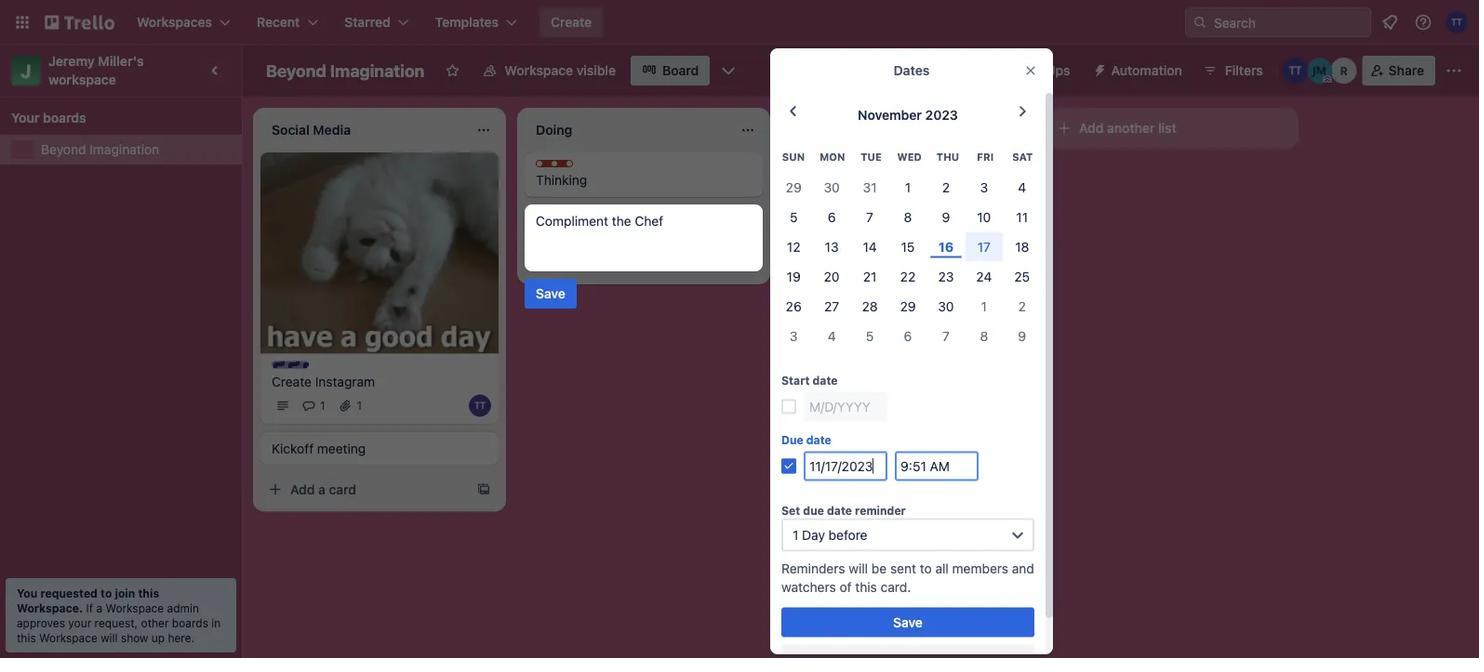 Task type: describe. For each thing, give the bounding box(es) containing it.
if a workspace admin approves your request, other boards in this workspace will show up here.
[[17, 602, 221, 645]]

1 vertical spatial 30 button
[[927, 291, 965, 321]]

19
[[787, 269, 801, 284]]

17 button
[[965, 232, 1003, 262]]

r
[[1340, 64, 1348, 77]]

0 vertical spatial 6 button
[[813, 202, 851, 232]]

0 horizontal spatial 29
[[786, 179, 802, 195]]

edit for edit dates
[[802, 413, 826, 428]]

create from template… image
[[740, 255, 755, 270]]

0 horizontal spatial 7 button
[[851, 202, 889, 232]]

1 vertical spatial 8 button
[[965, 321, 1003, 351]]

1 horizontal spatial 4 button
[[1003, 172, 1041, 202]]

12
[[787, 239, 801, 254]]

1 vertical spatial save button
[[781, 608, 1034, 638]]

watchers
[[781, 579, 836, 595]]

next month image
[[1011, 100, 1034, 123]]

request,
[[95, 617, 138, 630]]

0 horizontal spatial 30 button
[[813, 172, 851, 202]]

0 horizontal spatial 29 button
[[775, 172, 813, 202]]

terry turtle (terryturtle) image
[[469, 395, 491, 417]]

customize views image
[[719, 61, 738, 80]]

your boards
[[11, 110, 86, 126]]

20 button
[[813, 262, 851, 291]]

create for create
[[551, 14, 592, 30]]

other
[[141, 617, 169, 630]]

26 button
[[775, 291, 813, 321]]

1 horizontal spatial 6 button
[[889, 321, 927, 351]]

set
[[781, 504, 800, 518]]

search image
[[1193, 15, 1207, 30]]

thu
[[937, 151, 959, 164]]

1 vertical spatial 2 button
[[1003, 291, 1041, 321]]

jeremy miller's workspace
[[48, 53, 147, 87]]

open card
[[802, 212, 866, 227]]

0 horizontal spatial beyond imagination
[[41, 142, 159, 157]]

reminder
[[855, 504, 906, 518]]

13 button
[[813, 232, 851, 262]]

miller's
[[98, 53, 144, 69]]

jeremy miller (jeremymiller198) image
[[1307, 58, 1333, 84]]

0 vertical spatial a
[[847, 169, 854, 184]]

0 horizontal spatial 4 button
[[813, 321, 851, 351]]

boards inside if a workspace admin approves your request, other boards in this workspace will show up here.
[[172, 617, 208, 630]]

18
[[1015, 239, 1029, 254]]

ups
[[1046, 63, 1070, 78]]

21
[[863, 269, 877, 284]]

1 down create instagram
[[320, 399, 325, 412]]

the
[[612, 213, 631, 229]]

another
[[1107, 120, 1155, 136]]

0 horizontal spatial save
[[536, 286, 565, 301]]

add for add a card button corresponding to the top create from template… icon
[[819, 169, 843, 184]]

thinking
[[536, 173, 587, 188]]

thoughts
[[554, 161, 606, 174]]

change members button
[[770, 272, 922, 301]]

share
[[1389, 63, 1424, 78]]

card.
[[881, 579, 911, 595]]

move
[[802, 346, 835, 361]]

j
[[21, 60, 31, 81]]

add for the bottommost create from template… icon add a card button
[[290, 482, 315, 497]]

16 button
[[927, 232, 965, 262]]

power-
[[1002, 63, 1046, 78]]

0 horizontal spatial save button
[[525, 279, 577, 309]]

3 for the bottom '3' button
[[790, 328, 798, 344]]

archive button
[[770, 439, 859, 469]]

11 button
[[1003, 202, 1041, 232]]

color: purple, title: none image
[[272, 361, 309, 369]]

sat
[[1012, 151, 1033, 164]]

Board name text field
[[257, 56, 434, 86]]

8 for left the "8" button
[[904, 209, 912, 224]]

add a card button for the bottommost create from template… icon
[[260, 475, 469, 505]]

thoughts thinking
[[536, 161, 606, 188]]

be
[[872, 561, 887, 576]]

tue
[[861, 151, 882, 164]]

1 horizontal spatial a
[[318, 482, 325, 497]]

0 vertical spatial create from template… image
[[1005, 169, 1020, 184]]

automation
[[1111, 63, 1182, 78]]

your
[[11, 110, 40, 126]]

copy button
[[770, 372, 845, 402]]

power-ups
[[1002, 63, 1070, 78]]

M/D/YYYY text field
[[804, 451, 887, 481]]

21 button
[[851, 262, 889, 291]]

set due date reminder
[[781, 504, 906, 518]]

30 for bottom 30 button
[[938, 298, 954, 314]]

add for the add another list button
[[1079, 120, 1104, 136]]

1 vertical spatial 7 button
[[927, 321, 965, 351]]

18 button
[[1003, 232, 1041, 262]]

1 vertical spatial create from template… image
[[476, 482, 491, 497]]

1 vertical spatial 3 button
[[775, 321, 813, 351]]

25 button
[[1003, 262, 1041, 291]]

filters
[[1225, 63, 1263, 78]]

workspace
[[48, 72, 116, 87]]

Compliment the Chef text field
[[536, 212, 752, 264]]

1 horizontal spatial save
[[893, 615, 923, 630]]

1 horizontal spatial 29 button
[[889, 291, 927, 321]]

edit dates
[[802, 413, 863, 428]]

mon
[[820, 151, 845, 164]]

0 vertical spatial 5 button
[[775, 202, 813, 232]]

2 for bottom 2 button
[[1018, 298, 1026, 314]]

1 horizontal spatial workspace
[[105, 602, 164, 615]]

open card link
[[770, 205, 877, 234]]

22 button
[[889, 262, 927, 291]]

19 button
[[775, 262, 813, 291]]

17
[[977, 239, 991, 254]]

card inside open card link
[[838, 212, 866, 227]]

chef
[[635, 213, 663, 229]]

if
[[86, 602, 93, 615]]

20
[[824, 269, 840, 284]]

board link
[[631, 56, 710, 86]]

6 for 6 button to the right
[[904, 328, 912, 344]]

add a card button for the top create from template… icon
[[789, 162, 997, 192]]

16
[[938, 239, 954, 254]]

1 for left 1 button
[[905, 179, 911, 195]]

M/D/YYYY text field
[[804, 392, 887, 422]]

sent
[[890, 561, 916, 576]]

admin
[[167, 602, 199, 615]]

5 for 5 button to the top
[[790, 209, 798, 224]]

filters button
[[1197, 56, 1269, 86]]

share button
[[1363, 56, 1435, 86]]

open information menu image
[[1414, 13, 1433, 32]]

approves
[[17, 617, 65, 630]]

color: bold red, title: "thoughts" element
[[536, 160, 606, 174]]

0 notifications image
[[1379, 11, 1401, 33]]

4 for the left 4 button
[[828, 328, 836, 344]]

you requested to join this workspace.
[[17, 587, 159, 615]]

open
[[802, 212, 835, 227]]

Add time text field
[[895, 451, 979, 481]]

15 button
[[889, 232, 927, 262]]

compliment the chef
[[536, 213, 663, 229]]

before
[[829, 527, 867, 543]]

due date
[[781, 434, 831, 447]]

6 for topmost 6 button
[[828, 209, 836, 224]]

1 vertical spatial imagination
[[90, 142, 159, 157]]

add another list button
[[1046, 108, 1299, 149]]

show menu image
[[1445, 61, 1463, 80]]

all
[[935, 561, 949, 576]]

1 vertical spatial 9 button
[[1003, 321, 1041, 351]]

change members
[[802, 279, 910, 294]]

22
[[900, 269, 916, 284]]

archive
[[802, 446, 848, 461]]

wed
[[897, 151, 922, 164]]

1 vertical spatial 1 button
[[965, 291, 1003, 321]]

board
[[662, 63, 699, 78]]

0 horizontal spatial terry turtle (terryturtle) image
[[1283, 58, 1309, 84]]

1 vertical spatial 29
[[900, 298, 916, 314]]

12 button
[[775, 232, 813, 262]]



Task type: vqa. For each thing, say whether or not it's contained in the screenshot.
Thinking
yes



Task type: locate. For each thing, give the bounding box(es) containing it.
imagination
[[330, 60, 425, 80], [90, 142, 159, 157]]

date for due date
[[806, 434, 831, 447]]

0 vertical spatial imagination
[[330, 60, 425, 80]]

Search field
[[1207, 8, 1370, 36]]

1 vertical spatial 6 button
[[889, 321, 927, 351]]

november
[[858, 107, 922, 123]]

29 down sun
[[786, 179, 802, 195]]

workspace down your
[[39, 632, 98, 645]]

this
[[855, 579, 877, 595], [138, 587, 159, 600], [17, 632, 36, 645]]

6
[[828, 209, 836, 224], [904, 328, 912, 344]]

9 down 25 'button'
[[1018, 328, 1026, 344]]

4 for rightmost 4 button
[[1018, 179, 1026, 195]]

30 down mon
[[824, 179, 840, 195]]

0 horizontal spatial 5
[[790, 209, 798, 224]]

8 button down 24 button
[[965, 321, 1003, 351]]

this for be
[[855, 579, 877, 595]]

26
[[786, 298, 802, 314]]

7 for the bottom 7 button
[[942, 328, 950, 344]]

change for change members
[[802, 279, 849, 294]]

31 button
[[851, 172, 889, 202]]

1 horizontal spatial 4
[[1018, 179, 1026, 195]]

create instagram link
[[272, 372, 487, 391]]

this inside reminders will be sent to all members and watchers of this card.
[[855, 579, 877, 595]]

create from template… image
[[1005, 169, 1020, 184], [476, 482, 491, 497]]

3 for the rightmost '3' button
[[980, 179, 988, 195]]

2 for the left 2 button
[[942, 179, 950, 195]]

3 button down 26 at the top
[[775, 321, 813, 351]]

8 up 15
[[904, 209, 912, 224]]

this inside you requested to join this workspace.
[[138, 587, 159, 600]]

1 vertical spatial save
[[893, 615, 923, 630]]

1 vertical spatial 4
[[828, 328, 836, 344]]

1 down instagram
[[357, 399, 362, 412]]

compliment the chef link
[[536, 212, 752, 231]]

1 vertical spatial add a card
[[290, 482, 356, 497]]

10
[[977, 209, 991, 224]]

a down kickoff meeting
[[318, 482, 325, 497]]

kickoff
[[272, 441, 314, 456]]

0 vertical spatial change
[[802, 279, 849, 294]]

9 up 16
[[942, 209, 950, 224]]

back to home image
[[45, 7, 114, 37]]

terry turtle (terryturtle) image left r
[[1283, 58, 1309, 84]]

card up 14
[[838, 212, 866, 227]]

1 vertical spatial 2
[[1018, 298, 1026, 314]]

up
[[151, 632, 165, 645]]

1 button down wed
[[889, 172, 927, 202]]

kickoff meeting link
[[272, 439, 487, 458]]

0 horizontal spatial 3 button
[[775, 321, 813, 351]]

1 vertical spatial 5 button
[[851, 321, 889, 351]]

1 button
[[889, 172, 927, 202], [965, 291, 1003, 321]]

will left 'be'
[[849, 561, 868, 576]]

1 vertical spatial beyond
[[41, 142, 86, 157]]

0 horizontal spatial 8 button
[[889, 202, 927, 232]]

5 for the right 5 button
[[866, 328, 874, 344]]

to inside you requested to join this workspace.
[[100, 587, 112, 600]]

0 horizontal spatial 9
[[942, 209, 950, 224]]

move button
[[770, 339, 846, 368]]

date for start date
[[813, 374, 838, 387]]

1 horizontal spatial members
[[952, 561, 1008, 576]]

1 horizontal spatial 9 button
[[1003, 321, 1041, 351]]

to left join at bottom
[[100, 587, 112, 600]]

this right of
[[855, 579, 877, 595]]

0 vertical spatial members
[[853, 279, 910, 294]]

will inside reminders will be sent to all members and watchers of this card.
[[849, 561, 868, 576]]

add down kickoff
[[290, 482, 315, 497]]

7 button up 14
[[851, 202, 889, 232]]

4 button
[[1003, 172, 1041, 202], [813, 321, 851, 351]]

29
[[786, 179, 802, 195], [900, 298, 916, 314]]

change inside the change cover button
[[802, 312, 849, 327]]

0 vertical spatial to
[[920, 561, 932, 576]]

14 button
[[851, 232, 889, 262]]

a
[[847, 169, 854, 184], [318, 482, 325, 497], [96, 602, 102, 615]]

create from template… image down sat
[[1005, 169, 1020, 184]]

terry turtle (terryturtle) image
[[1446, 11, 1468, 33], [1283, 58, 1309, 84]]

7 for 7 button to the left
[[866, 209, 873, 224]]

boards right your on the left top of page
[[43, 110, 86, 126]]

2 vertical spatial workspace
[[39, 632, 98, 645]]

create up workspace visible
[[551, 14, 592, 30]]

create instagram
[[272, 374, 375, 389]]

edit inside button
[[802, 413, 826, 428]]

0 vertical spatial 9 button
[[927, 202, 965, 232]]

30 for 30 button to the left
[[824, 179, 840, 195]]

0 vertical spatial 30
[[824, 179, 840, 195]]

add a card
[[819, 169, 885, 184], [290, 482, 356, 497]]

4 down sat
[[1018, 179, 1026, 195]]

8 down 24 button
[[980, 328, 988, 344]]

change up 27
[[802, 279, 849, 294]]

add inside button
[[1079, 120, 1104, 136]]

compliment
[[536, 213, 608, 229]]

add a card down mon
[[819, 169, 885, 184]]

day
[[802, 527, 825, 543]]

1 button down 24
[[965, 291, 1003, 321]]

close popover image
[[1023, 63, 1038, 78]]

members inside button
[[853, 279, 910, 294]]

8 for the bottom the "8" button
[[980, 328, 988, 344]]

save button down card.
[[781, 608, 1034, 638]]

visible
[[576, 63, 616, 78]]

0 horizontal spatial 2 button
[[927, 172, 965, 202]]

9 for topmost 9 button
[[942, 209, 950, 224]]

29 button down 22
[[889, 291, 927, 321]]

11
[[1016, 209, 1028, 224]]

workspace visible button
[[471, 56, 627, 86]]

change cover
[[802, 312, 887, 327]]

2 horizontal spatial add
[[1079, 120, 1104, 136]]

29 button
[[775, 172, 813, 202], [889, 291, 927, 321]]

start
[[781, 374, 810, 387]]

1 horizontal spatial this
[[138, 587, 159, 600]]

1 horizontal spatial 29
[[900, 298, 916, 314]]

this for workspace
[[17, 632, 36, 645]]

0 horizontal spatial 1 button
[[889, 172, 927, 202]]

change for change cover
[[802, 312, 849, 327]]

29 down 22 button
[[900, 298, 916, 314]]

automation button
[[1085, 56, 1193, 86]]

0 horizontal spatial add a card button
[[260, 475, 469, 505]]

1 vertical spatial 6
[[904, 328, 912, 344]]

1 horizontal spatial terry turtle (terryturtle) image
[[1446, 11, 1468, 33]]

your
[[68, 617, 91, 630]]

0 horizontal spatial members
[[853, 279, 910, 294]]

8 button up 15
[[889, 202, 927, 232]]

1 left day
[[793, 527, 798, 543]]

change
[[802, 279, 849, 294], [802, 312, 849, 327]]

power-ups button
[[965, 56, 1081, 86]]

1 down wed
[[905, 179, 911, 195]]

5 left the open
[[790, 209, 798, 224]]

save down card.
[[893, 615, 923, 630]]

1 vertical spatial a
[[318, 482, 325, 497]]

29 button down sun
[[775, 172, 813, 202]]

0 horizontal spatial add
[[290, 482, 315, 497]]

edit inside 'button'
[[802, 245, 826, 260]]

30 button down mon
[[813, 172, 851, 202]]

change inside change members button
[[802, 279, 849, 294]]

start date
[[781, 374, 838, 387]]

1 vertical spatial 5
[[866, 328, 874, 344]]

4 down the change cover
[[828, 328, 836, 344]]

this down 'approves'
[[17, 632, 36, 645]]

reminders
[[781, 561, 845, 576]]

4
[[1018, 179, 1026, 195], [828, 328, 836, 344]]

a right if
[[96, 602, 102, 615]]

0 horizontal spatial 2
[[942, 179, 950, 195]]

in
[[212, 617, 221, 630]]

edit dates button
[[770, 406, 875, 435]]

date
[[813, 374, 838, 387], [806, 434, 831, 447], [827, 504, 852, 518]]

workspace.
[[17, 602, 83, 615]]

workspace inside button
[[505, 63, 573, 78]]

1 horizontal spatial to
[[920, 561, 932, 576]]

beyond imagination link
[[41, 140, 231, 159]]

here.
[[168, 632, 195, 645]]

1 vertical spatial will
[[101, 632, 118, 645]]

3 down the 26 'button' in the top of the page
[[790, 328, 798, 344]]

card down meeting
[[329, 482, 356, 497]]

and
[[1012, 561, 1034, 576]]

0 vertical spatial 8 button
[[889, 202, 927, 232]]

edit for edit labels
[[802, 245, 826, 260]]

add a card for the bottommost create from template… icon add a card button
[[290, 482, 356, 497]]

november 2023
[[858, 107, 958, 123]]

workspace visible
[[505, 63, 616, 78]]

0 vertical spatial 7 button
[[851, 202, 889, 232]]

beyond imagination inside board name text field
[[266, 60, 425, 80]]

terry turtle (terryturtle) image right 'open information menu' image
[[1446, 11, 1468, 33]]

sun
[[782, 151, 805, 164]]

sm image
[[1085, 56, 1111, 82]]

a inside if a workspace admin approves your request, other boards in this workspace will show up here.
[[96, 602, 102, 615]]

1 horizontal spatial add a card button
[[789, 162, 997, 192]]

0 vertical spatial save
[[536, 286, 565, 301]]

8
[[904, 209, 912, 224], [980, 328, 988, 344]]

6 down 22 button
[[904, 328, 912, 344]]

1 vertical spatial beyond imagination
[[41, 142, 159, 157]]

1 vertical spatial 3
[[790, 328, 798, 344]]

0 vertical spatial edit
[[802, 245, 826, 260]]

0 horizontal spatial imagination
[[90, 142, 159, 157]]

members inside reminders will be sent to all members and watchers of this card.
[[952, 561, 1008, 576]]

3 button
[[965, 172, 1003, 202], [775, 321, 813, 351]]

28 button
[[851, 291, 889, 321]]

1 horizontal spatial 9
[[1018, 328, 1026, 344]]

1 horizontal spatial 3 button
[[965, 172, 1003, 202]]

a left 31
[[847, 169, 854, 184]]

2 vertical spatial date
[[827, 504, 852, 518]]

0 horizontal spatial add a card
[[290, 482, 356, 497]]

0 horizontal spatial 6
[[828, 209, 836, 224]]

0 horizontal spatial 3
[[790, 328, 798, 344]]

2 horizontal spatial workspace
[[505, 63, 573, 78]]

1 for 1 day before
[[793, 527, 798, 543]]

add left "another"
[[1079, 120, 1104, 136]]

card down tue
[[857, 169, 885, 184]]

workspace left visible
[[505, 63, 573, 78]]

2 button down 25
[[1003, 291, 1041, 321]]

5 button up 12
[[775, 202, 813, 232]]

0 vertical spatial add a card
[[819, 169, 885, 184]]

6 button up 13
[[813, 202, 851, 232]]

due
[[781, 434, 803, 447]]

0 horizontal spatial a
[[96, 602, 102, 615]]

0 vertical spatial date
[[813, 374, 838, 387]]

1 horizontal spatial beyond imagination
[[266, 60, 425, 80]]

primary element
[[0, 0, 1479, 45]]

5 button down 28
[[851, 321, 889, 351]]

2 change from the top
[[802, 312, 849, 327]]

0 horizontal spatial will
[[101, 632, 118, 645]]

2 edit from the top
[[802, 413, 826, 428]]

to inside reminders will be sent to all members and watchers of this card.
[[920, 561, 932, 576]]

27 button
[[813, 291, 851, 321]]

9 button up 16
[[927, 202, 965, 232]]

create for create instagram
[[272, 374, 312, 389]]

thinking link
[[536, 171, 752, 190]]

boards down admin
[[172, 617, 208, 630]]

2 down the thu
[[942, 179, 950, 195]]

2 vertical spatial add
[[290, 482, 315, 497]]

star or unstar board image
[[445, 63, 460, 78]]

create down color: purple, title: none image
[[272, 374, 312, 389]]

requested
[[40, 587, 98, 600]]

labels
[[829, 245, 865, 260]]

beyond inside board name text field
[[266, 60, 326, 80]]

date down edit dates
[[806, 434, 831, 447]]

0 vertical spatial card
[[857, 169, 885, 184]]

0 horizontal spatial workspace
[[39, 632, 98, 645]]

this inside if a workspace admin approves your request, other boards in this workspace will show up here.
[[17, 632, 36, 645]]

30 down '23' "button"
[[938, 298, 954, 314]]

7 button
[[851, 202, 889, 232], [927, 321, 965, 351]]

of
[[840, 579, 852, 595]]

0 horizontal spatial beyond
[[41, 142, 86, 157]]

rubyanndersson (rubyanndersson) image
[[1331, 58, 1357, 84]]

15
[[901, 239, 915, 254]]

1 down 24 button
[[981, 298, 987, 314]]

9 for bottommost 9 button
[[1018, 328, 1026, 344]]

to left all
[[920, 561, 932, 576]]

2 button down the thu
[[927, 172, 965, 202]]

6 button
[[813, 202, 851, 232], [889, 321, 927, 351]]

members right all
[[952, 561, 1008, 576]]

0 vertical spatial 8
[[904, 209, 912, 224]]

0 vertical spatial terry turtle (terryturtle) image
[[1446, 11, 1468, 33]]

2
[[942, 179, 950, 195], [1018, 298, 1026, 314]]

add a card down kickoff meeting
[[290, 482, 356, 497]]

1 horizontal spatial imagination
[[330, 60, 425, 80]]

2 vertical spatial a
[[96, 602, 102, 615]]

1 vertical spatial add a card button
[[260, 475, 469, 505]]

card for the bottommost create from template… icon
[[329, 482, 356, 497]]

0 vertical spatial 9
[[942, 209, 950, 224]]

1 vertical spatial add
[[819, 169, 843, 184]]

save button down compliment
[[525, 279, 577, 309]]

0 vertical spatial 7
[[866, 209, 873, 224]]

1 vertical spatial 9
[[1018, 328, 1026, 344]]

create
[[551, 14, 592, 30], [272, 374, 312, 389]]

add down mon
[[819, 169, 843, 184]]

3 down fri
[[980, 179, 988, 195]]

0 vertical spatial 3 button
[[965, 172, 1003, 202]]

date down move
[[813, 374, 838, 387]]

0 vertical spatial 29 button
[[775, 172, 813, 202]]

1 vertical spatial workspace
[[105, 602, 164, 615]]

1 day before
[[793, 527, 867, 543]]

members up 28
[[853, 279, 910, 294]]

6 up 13
[[828, 209, 836, 224]]

will inside if a workspace admin approves your request, other boards in this workspace will show up here.
[[101, 632, 118, 645]]

28
[[862, 298, 878, 314]]

save down compliment
[[536, 286, 565, 301]]

0 horizontal spatial this
[[17, 632, 36, 645]]

imagination inside board name text field
[[330, 60, 425, 80]]

5 down cover
[[866, 328, 874, 344]]

7 down '23' "button"
[[942, 328, 950, 344]]

add a card button
[[789, 162, 997, 192], [260, 475, 469, 505]]

add another list
[[1079, 120, 1176, 136]]

dates
[[829, 413, 863, 428]]

1 edit from the top
[[802, 245, 826, 260]]

30 button down '23'
[[927, 291, 965, 321]]

3 button up 10
[[965, 172, 1003, 202]]

imagination down 'your boards with 1 items' element
[[90, 142, 159, 157]]

30 button
[[813, 172, 851, 202], [927, 291, 965, 321]]

will down 'request,'
[[101, 632, 118, 645]]

1 horizontal spatial 8
[[980, 328, 988, 344]]

your boards with 1 items element
[[11, 107, 221, 129]]

9 button down 25 'button'
[[1003, 321, 1041, 351]]

boards inside 'your boards with 1 items' element
[[43, 110, 86, 126]]

1 change from the top
[[802, 279, 849, 294]]

0 vertical spatial 3
[[980, 179, 988, 195]]

save
[[536, 286, 565, 301], [893, 615, 923, 630]]

workspace down join at bottom
[[105, 602, 164, 615]]

1 horizontal spatial add
[[819, 169, 843, 184]]

1 vertical spatial 30
[[938, 298, 954, 314]]

0 vertical spatial 1 button
[[889, 172, 927, 202]]

7 down 31 button
[[866, 209, 873, 224]]

1 vertical spatial 8
[[980, 328, 988, 344]]

2 down 25 'button'
[[1018, 298, 1026, 314]]

last month image
[[782, 100, 804, 123]]

1 for 1 button to the bottom
[[981, 298, 987, 314]]

create from template… image down terry turtle (terryturtle) image on the left bottom of the page
[[476, 482, 491, 497]]

create button
[[540, 7, 603, 37]]

meeting
[[317, 441, 366, 456]]

create inside button
[[551, 14, 592, 30]]

0 vertical spatial 2 button
[[927, 172, 965, 202]]

this right join at bottom
[[138, 587, 159, 600]]

10 button
[[965, 202, 1003, 232]]

1 horizontal spatial create from template… image
[[1005, 169, 1020, 184]]

7 button down '23' "button"
[[927, 321, 965, 351]]

change up move
[[802, 312, 849, 327]]

beyond
[[266, 60, 326, 80], [41, 142, 86, 157]]

1 horizontal spatial 5 button
[[851, 321, 889, 351]]

1 horizontal spatial 1 button
[[965, 291, 1003, 321]]

1 vertical spatial card
[[838, 212, 866, 227]]

0 vertical spatial beyond imagination
[[266, 60, 425, 80]]

imagination left star or unstar board "image"
[[330, 60, 425, 80]]

boards
[[43, 110, 86, 126], [172, 617, 208, 630]]

edit labels
[[802, 245, 865, 260]]

1 horizontal spatial 7
[[942, 328, 950, 344]]

6 button right cover
[[889, 321, 927, 351]]

add a card for add a card button corresponding to the top create from template… icon
[[819, 169, 885, 184]]

1 horizontal spatial save button
[[781, 608, 1034, 638]]

9
[[942, 209, 950, 224], [1018, 328, 1026, 344]]

1 horizontal spatial create
[[551, 14, 592, 30]]

card for the top create from template… icon
[[857, 169, 885, 184]]

date up before
[[827, 504, 852, 518]]



